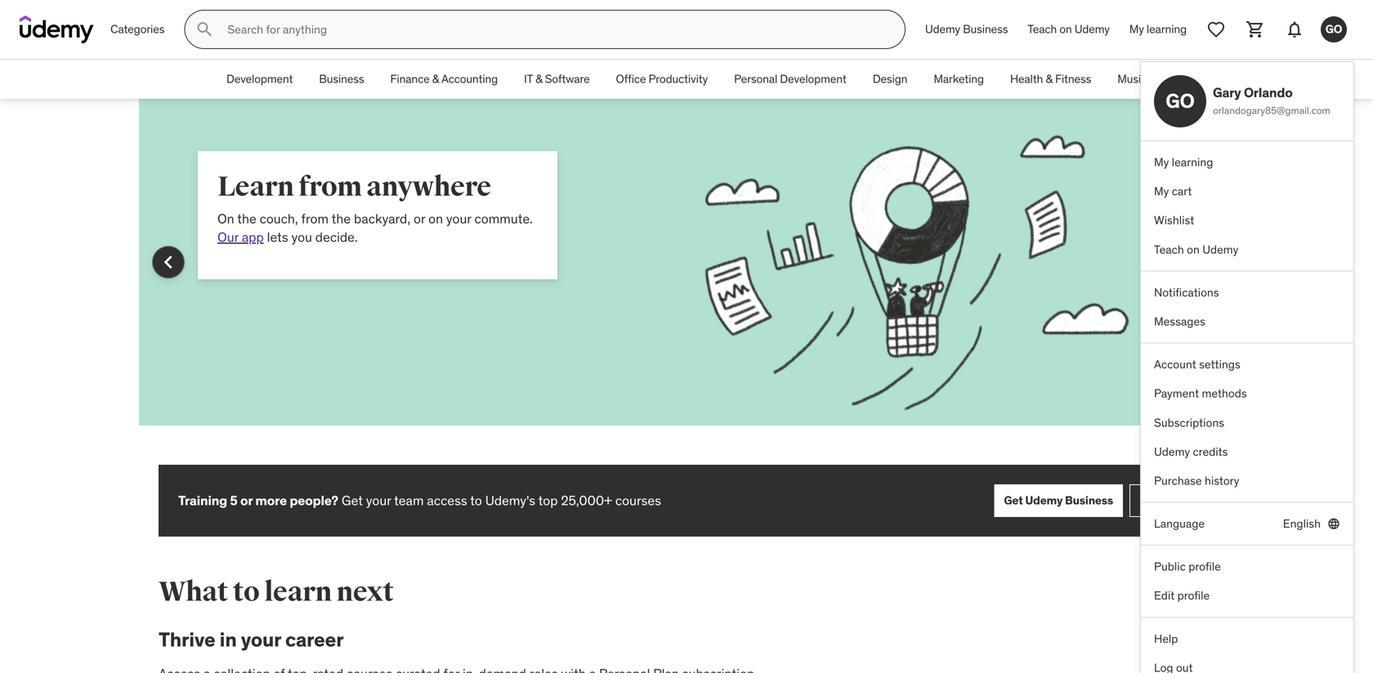 Task type: locate. For each thing, give the bounding box(es) containing it.
finance & accounting link
[[377, 60, 511, 99]]

& right it
[[536, 72, 542, 86]]

finance
[[390, 72, 430, 86]]

or
[[414, 211, 425, 227], [240, 492, 253, 509]]

& for fitness
[[1046, 72, 1053, 86]]

teach up health & fitness
[[1028, 22, 1057, 37]]

go right "shopping cart with 0 items" icon
[[1326, 22, 1343, 36]]

edit profile link
[[1141, 582, 1354, 611]]

next image
[[1192, 249, 1218, 276]]

1 horizontal spatial the
[[332, 211, 351, 227]]

fitness
[[1055, 72, 1092, 86]]

1 horizontal spatial on
[[1060, 22, 1072, 37]]

teach on udemy up the fitness
[[1028, 22, 1110, 37]]

my learning link down orlandogary85@gmail.com
[[1141, 148, 1354, 177]]

more
[[255, 492, 287, 509]]

go left gary at top
[[1166, 89, 1195, 113]]

1 vertical spatial business
[[319, 72, 364, 86]]

thrive
[[159, 628, 215, 652]]

team
[[394, 492, 424, 509]]

1 horizontal spatial development
[[780, 72, 847, 86]]

0 horizontal spatial teach on udemy link
[[1018, 10, 1120, 49]]

25,000+
[[561, 492, 612, 509]]

0 horizontal spatial on
[[429, 211, 443, 227]]

payment methods link
[[1141, 379, 1354, 409]]

0 vertical spatial learning
[[1147, 22, 1187, 37]]

1 vertical spatial teach
[[1154, 242, 1184, 257]]

from
[[299, 170, 362, 204], [301, 211, 329, 227]]

thrive in your career
[[159, 628, 344, 652]]

office productivity link
[[603, 60, 721, 99]]

to right access
[[470, 492, 482, 509]]

1 horizontal spatial business
[[963, 22, 1008, 37]]

from up decide.
[[299, 170, 362, 204]]

0 horizontal spatial teach on udemy
[[1028, 22, 1110, 37]]

learning up cart
[[1172, 155, 1214, 170]]

payment methods
[[1154, 386, 1247, 401]]

your down the anywhere
[[446, 211, 471, 227]]

business inside 'link'
[[319, 72, 364, 86]]

2 horizontal spatial on
[[1187, 242, 1200, 257]]

0 horizontal spatial go
[[1166, 89, 1195, 113]]

& right the "finance"
[[432, 72, 439, 86]]

account settings link
[[1141, 350, 1354, 379]]

0 horizontal spatial teach
[[1028, 22, 1057, 37]]

teach for topmost teach on udemy link
[[1028, 22, 1057, 37]]

udemy credits
[[1154, 445, 1228, 459]]

health
[[1010, 72, 1043, 86]]

udemy business
[[925, 22, 1008, 37]]

my learning
[[1130, 22, 1187, 37], [1154, 155, 1214, 170]]

previous image
[[155, 249, 182, 276]]

english
[[1283, 517, 1321, 531]]

office productivity
[[616, 72, 708, 86]]

or down the anywhere
[[414, 211, 425, 227]]

cart
[[1172, 184, 1192, 199]]

my up my cart
[[1154, 155, 1169, 170]]

orlando
[[1244, 84, 1293, 101]]

purchase
[[1154, 474, 1202, 488]]

the up decide.
[[332, 211, 351, 227]]

my learning for my learning link to the top
[[1130, 22, 1187, 37]]

teach on udemy link
[[1018, 10, 1120, 49], [1141, 235, 1354, 264]]

on up the fitness
[[1060, 22, 1072, 37]]

the up app
[[237, 211, 257, 227]]

go for go
[[1326, 22, 1343, 36]]

2 horizontal spatial business
[[1065, 493, 1114, 508]]

learning left wishlist image
[[1147, 22, 1187, 37]]

settings
[[1199, 357, 1241, 372]]

business left the "finance"
[[319, 72, 364, 86]]

0 vertical spatial on
[[1060, 22, 1072, 37]]

or right "5"
[[240, 492, 253, 509]]

xsmall image
[[1328, 516, 1341, 532]]

decide.
[[315, 229, 358, 246]]

0 vertical spatial go
[[1326, 22, 1343, 36]]

profile right public
[[1189, 560, 1221, 574]]

business left the dismiss
[[1065, 493, 1114, 508]]

to up thrive in your career
[[233, 576, 259, 610]]

learning for my learning link to the top
[[1147, 22, 1187, 37]]

my cart
[[1154, 184, 1192, 199]]

history
[[1205, 474, 1240, 488]]

profile for public profile
[[1189, 560, 1221, 574]]

your
[[446, 211, 471, 227], [366, 492, 391, 509], [241, 628, 281, 652]]

notifications link
[[1141, 278, 1354, 307]]

teach on udemy down wishlist
[[1154, 242, 1239, 257]]

& for accounting
[[432, 72, 439, 86]]

the
[[237, 211, 257, 227], [332, 211, 351, 227]]

my learning up music
[[1130, 22, 1187, 37]]

business up marketing
[[963, 22, 1008, 37]]

2 vertical spatial your
[[241, 628, 281, 652]]

credits
[[1193, 445, 1228, 459]]

1 vertical spatial profile
[[1178, 589, 1210, 604]]

teach on udemy link up notifications 'link'
[[1141, 235, 1354, 264]]

my learning link
[[1120, 10, 1197, 49], [1141, 148, 1354, 177]]

payment
[[1154, 386, 1199, 401]]

on down wishlist
[[1187, 242, 1200, 257]]

0 vertical spatial teach on udemy
[[1028, 22, 1110, 37]]

1 horizontal spatial teach
[[1154, 242, 1184, 257]]

profile right edit
[[1178, 589, 1210, 604]]

0 vertical spatial or
[[414, 211, 425, 227]]

my up music
[[1130, 22, 1144, 37]]

0 vertical spatial your
[[446, 211, 471, 227]]

methods
[[1202, 386, 1247, 401]]

3 & from the left
[[1046, 72, 1053, 86]]

my learning up cart
[[1154, 155, 1214, 170]]

1 horizontal spatial teach on udemy
[[1154, 242, 1239, 257]]

my for my learning link to the top
[[1130, 22, 1144, 37]]

get
[[342, 492, 363, 509], [1004, 493, 1023, 508]]

on inside learn from anywhere on the couch, from the backyard, or on your commute. our app lets you decide.
[[429, 211, 443, 227]]

1 horizontal spatial or
[[414, 211, 425, 227]]

0 vertical spatial my learning
[[1130, 22, 1187, 37]]

1 horizontal spatial your
[[366, 492, 391, 509]]

1 & from the left
[[432, 72, 439, 86]]

1 vertical spatial on
[[429, 211, 443, 227]]

1 vertical spatial my learning
[[1154, 155, 1214, 170]]

1 vertical spatial or
[[240, 492, 253, 509]]

1 vertical spatial to
[[233, 576, 259, 610]]

teach down wishlist
[[1154, 242, 1184, 257]]

1 horizontal spatial to
[[470, 492, 482, 509]]

2 vertical spatial on
[[1187, 242, 1200, 257]]

1 vertical spatial your
[[366, 492, 391, 509]]

0 vertical spatial from
[[299, 170, 362, 204]]

udemy's
[[485, 492, 536, 509]]

design
[[873, 72, 908, 86]]

get udemy business
[[1004, 493, 1114, 508]]

training 5 or more people? get your team access to udemy's top 25,000+ courses
[[178, 492, 661, 509]]

your inside learn from anywhere on the couch, from the backyard, or on your commute. our app lets you decide.
[[446, 211, 471, 227]]

0 horizontal spatial your
[[241, 628, 281, 652]]

development
[[226, 72, 293, 86], [780, 72, 847, 86]]

0 horizontal spatial business
[[319, 72, 364, 86]]

on down the anywhere
[[429, 211, 443, 227]]

on
[[1060, 22, 1072, 37], [429, 211, 443, 227], [1187, 242, 1200, 257]]

0 horizontal spatial the
[[237, 211, 257, 227]]

2 horizontal spatial &
[[1046, 72, 1053, 86]]

0 horizontal spatial development
[[226, 72, 293, 86]]

0 vertical spatial business
[[963, 22, 1008, 37]]

1 vertical spatial learning
[[1172, 155, 1214, 170]]

2 horizontal spatial your
[[446, 211, 471, 227]]

my
[[1130, 22, 1144, 37], [1154, 155, 1169, 170], [1154, 184, 1169, 199]]

teach on udemy link up the fitness
[[1018, 10, 1120, 49]]

profile
[[1189, 560, 1221, 574], [1178, 589, 1210, 604]]

subscriptions
[[1154, 416, 1225, 430]]

music
[[1118, 72, 1147, 86]]

0 vertical spatial teach
[[1028, 22, 1057, 37]]

my for the bottom my learning link
[[1154, 155, 1169, 170]]

from up you
[[301, 211, 329, 227]]

2 development from the left
[[780, 72, 847, 86]]

personal
[[734, 72, 778, 86]]

teach
[[1028, 22, 1057, 37], [1154, 242, 1184, 257]]

my learning link up music
[[1120, 10, 1197, 49]]

1 vertical spatial my
[[1154, 155, 1169, 170]]

courses
[[616, 492, 661, 509]]

help link
[[1141, 625, 1354, 654]]

your left team
[[366, 492, 391, 509]]

personal development link
[[721, 60, 860, 99]]

my inside my cart link
[[1154, 184, 1169, 199]]

development inside development link
[[226, 72, 293, 86]]

5
[[230, 492, 238, 509]]

0 vertical spatial profile
[[1189, 560, 1221, 574]]

& right 'health' on the top right
[[1046, 72, 1053, 86]]

your right the in
[[241, 628, 281, 652]]

1 horizontal spatial &
[[536, 72, 542, 86]]

training
[[178, 492, 227, 509]]

my left cart
[[1154, 184, 1169, 199]]

1 vertical spatial go
[[1166, 89, 1195, 113]]

top
[[538, 492, 558, 509]]

or inside learn from anywhere on the couch, from the backyard, or on your commute. our app lets you decide.
[[414, 211, 425, 227]]

carousel element
[[139, 99, 1235, 465]]

0 horizontal spatial &
[[432, 72, 439, 86]]

next
[[337, 576, 394, 610]]

1 horizontal spatial teach on udemy link
[[1141, 235, 1354, 264]]

messages link
[[1141, 307, 1354, 336]]

0 vertical spatial my
[[1130, 22, 1144, 37]]

1 development from the left
[[226, 72, 293, 86]]

0 vertical spatial teach on udemy link
[[1018, 10, 1120, 49]]

learning
[[1147, 22, 1187, 37], [1172, 155, 1214, 170]]

&
[[432, 72, 439, 86], [536, 72, 542, 86], [1046, 72, 1053, 86]]

2 vertical spatial my
[[1154, 184, 1169, 199]]

1 vertical spatial teach on udemy
[[1154, 242, 1239, 257]]

2 & from the left
[[536, 72, 542, 86]]

1 horizontal spatial go
[[1326, 22, 1343, 36]]



Task type: vqa. For each thing, say whether or not it's contained in the screenshot.
Data Analysis 3M+ learners
no



Task type: describe. For each thing, give the bounding box(es) containing it.
purchase history link
[[1141, 467, 1354, 496]]

public profile
[[1154, 560, 1221, 574]]

learn
[[217, 170, 294, 204]]

career
[[285, 628, 344, 652]]

1 vertical spatial my learning link
[[1141, 148, 1354, 177]]

commute.
[[475, 211, 533, 227]]

learn
[[264, 576, 332, 610]]

people?
[[290, 492, 338, 509]]

help
[[1154, 632, 1178, 647]]

wishlist image
[[1207, 20, 1226, 39]]

business link
[[306, 60, 377, 99]]

2 vertical spatial business
[[1065, 493, 1114, 508]]

it & software
[[524, 72, 590, 86]]

in
[[220, 628, 237, 652]]

marketing link
[[921, 60, 997, 99]]

gary
[[1213, 84, 1241, 101]]

it
[[524, 72, 533, 86]]

our
[[217, 229, 239, 246]]

0 vertical spatial to
[[470, 492, 482, 509]]

dismiss button
[[1130, 485, 1195, 518]]

dismiss
[[1142, 493, 1184, 508]]

finance & accounting
[[390, 72, 498, 86]]

0 horizontal spatial get
[[342, 492, 363, 509]]

learn from anywhere on the couch, from the backyard, or on your commute. our app lets you decide.
[[217, 170, 533, 246]]

1 horizontal spatial get
[[1004, 493, 1023, 508]]

notifications
[[1154, 285, 1220, 300]]

purchase history
[[1154, 474, 1240, 488]]

music link
[[1105, 60, 1160, 99]]

0 horizontal spatial or
[[240, 492, 253, 509]]

it & software link
[[511, 60, 603, 99]]

software
[[545, 72, 590, 86]]

productivity
[[649, 72, 708, 86]]

udemy business link
[[916, 10, 1018, 49]]

1 vertical spatial from
[[301, 211, 329, 227]]

shopping cart with 0 items image
[[1246, 20, 1266, 39]]

public
[[1154, 560, 1186, 574]]

development link
[[213, 60, 306, 99]]

Search for anything text field
[[224, 16, 885, 43]]

submit search image
[[195, 20, 214, 39]]

messages
[[1154, 314, 1206, 329]]

couch,
[[260, 211, 298, 227]]

edit
[[1154, 589, 1175, 604]]

access
[[427, 492, 467, 509]]

anywhere
[[367, 170, 491, 204]]

categories button
[[101, 10, 174, 49]]

orlandogary85@gmail.com
[[1213, 104, 1331, 117]]

account settings
[[1154, 357, 1241, 372]]

& for software
[[536, 72, 542, 86]]

design link
[[860, 60, 921, 99]]

2 the from the left
[[332, 211, 351, 227]]

what to learn next
[[159, 576, 394, 610]]

app
[[242, 229, 264, 246]]

0 vertical spatial my learning link
[[1120, 10, 1197, 49]]

wishlist link
[[1141, 206, 1354, 235]]

go link
[[1315, 10, 1354, 49]]

profile for edit profile
[[1178, 589, 1210, 604]]

my learning for the bottom my learning link
[[1154, 155, 1214, 170]]

development inside personal development link
[[780, 72, 847, 86]]

what
[[159, 576, 228, 610]]

subscriptions link
[[1141, 409, 1354, 438]]

teach on udemy for teach on udemy link to the bottom
[[1154, 242, 1239, 257]]

get udemy business link
[[995, 485, 1123, 518]]

wishlist
[[1154, 213, 1195, 228]]

account
[[1154, 357, 1197, 372]]

health & fitness link
[[997, 60, 1105, 99]]

my cart link
[[1141, 177, 1354, 206]]

personal development
[[734, 72, 847, 86]]

gary orlando orlandogary85@gmail.com
[[1213, 84, 1331, 117]]

go for my learning
[[1166, 89, 1195, 113]]

lets
[[267, 229, 288, 246]]

on for teach on udemy link to the bottom
[[1187, 242, 1200, 257]]

backyard,
[[354, 211, 411, 227]]

marketing
[[934, 72, 984, 86]]

udemy image
[[20, 16, 94, 43]]

teach on udemy for topmost teach on udemy link
[[1028, 22, 1110, 37]]

edit profile
[[1154, 589, 1210, 604]]

teach for teach on udemy link to the bottom
[[1154, 242, 1184, 257]]

1 the from the left
[[237, 211, 257, 227]]

categories
[[110, 22, 165, 37]]

0 horizontal spatial to
[[233, 576, 259, 610]]

on for topmost teach on udemy link
[[1060, 22, 1072, 37]]

accounting
[[441, 72, 498, 86]]

learning for the bottom my learning link
[[1172, 155, 1214, 170]]

health & fitness
[[1010, 72, 1092, 86]]

you
[[292, 229, 312, 246]]

office
[[616, 72, 646, 86]]

my for my cart link
[[1154, 184, 1169, 199]]

our app link
[[217, 229, 264, 246]]

public profile link
[[1141, 553, 1354, 582]]

udemy credits link
[[1141, 438, 1354, 467]]

1 vertical spatial teach on udemy link
[[1141, 235, 1354, 264]]



